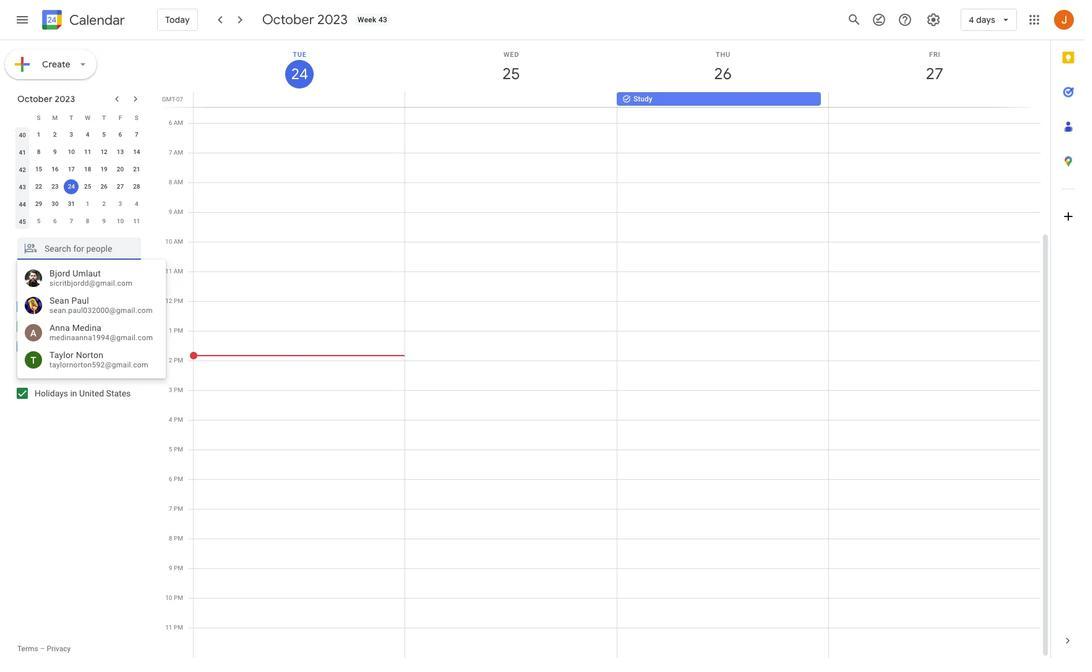 Task type: describe. For each thing, give the bounding box(es) containing it.
november 11 element
[[129, 214, 144, 229]]

9 pm
[[169, 565, 183, 572]]

pm for 11 pm
[[174, 625, 183, 631]]

1 vertical spatial october
[[17, 93, 53, 105]]

bjord
[[50, 269, 70, 279]]

24, today element
[[64, 180, 79, 194]]

21
[[133, 166, 140, 173]]

f
[[119, 114, 122, 121]]

gmt-
[[162, 96, 176, 103]]

18 element
[[80, 162, 95, 177]]

paul
[[72, 296, 89, 306]]

0 horizontal spatial october 2023
[[17, 93, 75, 105]]

november 4 element
[[129, 197, 144, 212]]

november 10 element
[[113, 214, 128, 229]]

9 am
[[169, 209, 183, 215]]

w
[[85, 114, 90, 121]]

calendars for my calendars
[[32, 279, 73, 290]]

25 element
[[80, 180, 95, 194]]

terms
[[17, 645, 38, 654]]

row containing s
[[14, 109, 145, 126]]

11 pm
[[165, 625, 183, 631]]

row containing 5
[[14, 213, 145, 230]]

list box containing bjord umlaut
[[17, 265, 166, 374]]

row containing 22
[[14, 178, 145, 196]]

holidays in united states
[[35, 389, 131, 399]]

row containing 8
[[14, 144, 145, 161]]

24 inside cell
[[68, 183, 75, 190]]

1 cell from the left
[[194, 92, 405, 107]]

14 element
[[129, 145, 144, 160]]

4 pm
[[169, 417, 183, 423]]

november 8 element
[[80, 214, 95, 229]]

1 horizontal spatial 24
[[290, 64, 307, 84]]

november 6 element
[[48, 214, 62, 229]]

taylor norton taylornorton592@gmail.com
[[50, 350, 148, 369]]

11 for november 11 element
[[133, 218, 140, 225]]

november 9 element
[[97, 214, 111, 229]]

8 for november 8 element
[[86, 218, 89, 225]]

study
[[634, 95, 653, 103]]

17 element
[[64, 162, 79, 177]]

7 for the november 7 element
[[70, 218, 73, 225]]

2 for the november 2 element
[[102, 201, 106, 207]]

pm for 1 pm
[[174, 327, 183, 334]]

row containing 1
[[14, 126, 145, 144]]

5 pm
[[169, 446, 183, 453]]

20 element
[[113, 162, 128, 177]]

days
[[977, 14, 996, 25]]

14
[[133, 149, 140, 155]]

11 for 11 element
[[84, 149, 91, 155]]

27 link
[[921, 60, 950, 89]]

6 pm
[[169, 476, 183, 483]]

20
[[117, 166, 124, 173]]

row containing 29
[[14, 196, 145, 213]]

26 inside row
[[101, 183, 108, 190]]

2 pm
[[169, 357, 183, 364]]

pm for 8 pm
[[174, 535, 183, 542]]

29
[[35, 201, 42, 207]]

fri 27
[[926, 51, 943, 84]]

my
[[17, 279, 30, 290]]

today
[[165, 14, 190, 25]]

wed 25
[[502, 51, 520, 84]]

9 for 9 am
[[169, 209, 172, 215]]

16
[[52, 166, 59, 173]]

25 inside wed 25
[[502, 64, 520, 84]]

42
[[19, 166, 26, 173]]

1 t from the left
[[69, 114, 73, 121]]

sean
[[50, 296, 69, 306]]

1 for 1 pm
[[169, 327, 172, 334]]

pm for 10 pm
[[174, 595, 183, 602]]

am for 9 am
[[174, 209, 183, 215]]

week 43
[[358, 15, 388, 24]]

november 5 element
[[31, 214, 46, 229]]

november 3 element
[[113, 197, 128, 212]]

8 am
[[169, 179, 183, 186]]

tue
[[293, 51, 307, 59]]

6 down f
[[119, 131, 122, 138]]

22
[[35, 183, 42, 190]]

10 for november 10 element
[[117, 218, 124, 225]]

settings menu image
[[927, 12, 941, 27]]

0 vertical spatial 2
[[53, 131, 57, 138]]

gmt-07
[[162, 96, 183, 103]]

Search for people text field
[[25, 238, 134, 260]]

4 days
[[969, 14, 996, 25]]

today button
[[157, 5, 198, 35]]

norton
[[76, 350, 103, 360]]

pm for 12 pm
[[174, 298, 183, 305]]

november 7 element
[[64, 214, 79, 229]]

wed
[[504, 51, 520, 59]]

miller
[[65, 302, 87, 312]]

jeremy miller
[[35, 302, 87, 312]]

0 horizontal spatial 1
[[37, 131, 40, 138]]

medina
[[72, 323, 102, 333]]

3 for "november 3" element
[[119, 201, 122, 207]]

12 for 12
[[101, 149, 108, 155]]

taylor
[[50, 350, 74, 360]]

10 for 10 pm
[[165, 595, 172, 602]]

26 element
[[97, 180, 111, 194]]

1 vertical spatial 2023
[[55, 93, 75, 105]]

october 2023 grid
[[12, 109, 145, 230]]

anna medina medinaanna1994@gmail.com
[[50, 323, 153, 342]]

calendar heading
[[67, 11, 125, 29]]

13
[[117, 149, 124, 155]]

1 horizontal spatial 2023
[[318, 11, 348, 28]]

15 element
[[31, 162, 46, 177]]

m
[[52, 114, 58, 121]]

study row
[[188, 92, 1051, 107]]

terms link
[[17, 645, 38, 654]]

5 for 5 pm
[[169, 446, 172, 453]]

privacy link
[[47, 645, 71, 654]]

7 am
[[169, 149, 183, 156]]

united
[[79, 389, 104, 399]]

30 element
[[48, 197, 62, 212]]

11 am
[[165, 268, 183, 275]]

11 for 11 pm
[[165, 625, 172, 631]]

sean.paul032000@gmail.com
[[50, 306, 153, 315]]

12 element
[[97, 145, 111, 160]]

4 for 4 pm
[[169, 417, 172, 423]]

am for 7 am
[[174, 149, 183, 156]]

grid containing 25
[[158, 40, 1051, 659]]

create button
[[5, 50, 96, 79]]

1 horizontal spatial 5
[[102, 131, 106, 138]]

november 1 element
[[80, 197, 95, 212]]

19
[[101, 166, 108, 173]]

in
[[70, 389, 77, 399]]

4 days button
[[961, 5, 1018, 35]]

7 for 7 pm
[[169, 506, 172, 513]]



Task type: locate. For each thing, give the bounding box(es) containing it.
8
[[37, 149, 40, 155], [169, 179, 172, 186], [86, 218, 89, 225], [169, 535, 172, 542]]

1 down 12 pm
[[169, 327, 172, 334]]

pm up 5 pm
[[174, 417, 183, 423]]

am up "9 am" in the left top of the page
[[174, 179, 183, 186]]

0 horizontal spatial 25
[[84, 183, 91, 190]]

taylornorton592@gmail.com
[[50, 361, 148, 369]]

my calendars list
[[2, 297, 154, 357]]

2 cell from the left
[[405, 92, 617, 107]]

october 2023 up tue
[[262, 11, 348, 28]]

5 row from the top
[[14, 178, 145, 196]]

tasks
[[35, 342, 57, 352]]

october 2023 up m
[[17, 93, 75, 105]]

12 down 11 am
[[165, 298, 172, 305]]

25
[[502, 64, 520, 84], [84, 183, 91, 190]]

jeremy
[[35, 302, 63, 312]]

column header inside october 2023 grid
[[14, 109, 31, 126]]

1 horizontal spatial october
[[262, 11, 314, 28]]

10 pm from the top
[[174, 565, 183, 572]]

2 down m
[[53, 131, 57, 138]]

am
[[174, 119, 183, 126], [174, 149, 183, 156], [174, 179, 183, 186], [174, 209, 183, 215], [174, 238, 183, 245], [174, 268, 183, 275]]

1 vertical spatial october 2023
[[17, 93, 75, 105]]

6 for november 6 element
[[53, 218, 57, 225]]

26 left 27 element
[[101, 183, 108, 190]]

11 right november 10 element
[[133, 218, 140, 225]]

1 horizontal spatial 27
[[926, 64, 943, 84]]

26 inside grid
[[714, 64, 731, 84]]

25 left 26 element
[[84, 183, 91, 190]]

10 element
[[64, 145, 79, 160]]

0 vertical spatial 12
[[101, 149, 108, 155]]

3 am from the top
[[174, 179, 183, 186]]

1 horizontal spatial 12
[[165, 298, 172, 305]]

2 vertical spatial 2
[[169, 357, 172, 364]]

7 for 7 am
[[169, 149, 172, 156]]

bjord umlaut sicritbjordd@gmail.com
[[50, 269, 132, 288]]

8 pm from the top
[[174, 506, 183, 513]]

t right m
[[69, 114, 73, 121]]

1 vertical spatial 2
[[102, 201, 106, 207]]

s
[[37, 114, 41, 121], [135, 114, 139, 121]]

15
[[35, 166, 42, 173]]

pm down 2 pm
[[174, 387, 183, 394]]

12 inside october 2023 grid
[[101, 149, 108, 155]]

25 inside row group
[[84, 183, 91, 190]]

26 link
[[709, 60, 738, 89]]

tue 24
[[290, 51, 307, 84]]

my calendars
[[17, 279, 73, 290]]

0 horizontal spatial 12
[[101, 149, 108, 155]]

0 vertical spatial 3
[[70, 131, 73, 138]]

4 down 3 pm
[[169, 417, 172, 423]]

1 vertical spatial 26
[[101, 183, 108, 190]]

1
[[37, 131, 40, 138], [86, 201, 89, 207], [169, 327, 172, 334]]

am down "9 am" in the left top of the page
[[174, 238, 183, 245]]

27 element
[[113, 180, 128, 194]]

cell
[[194, 92, 405, 107], [405, 92, 617, 107], [829, 92, 1041, 107]]

2 horizontal spatial 2
[[169, 357, 172, 364]]

grid
[[158, 40, 1051, 659]]

terms – privacy
[[17, 645, 71, 654]]

4 down w
[[86, 131, 89, 138]]

1 am from the top
[[174, 119, 183, 126]]

umlaut
[[73, 269, 101, 279]]

18
[[84, 166, 91, 173]]

pm up 7 pm
[[174, 476, 183, 483]]

calendar element
[[40, 7, 125, 35]]

pm down 9 pm
[[174, 595, 183, 602]]

5 up 6 pm
[[169, 446, 172, 453]]

0 vertical spatial 2023
[[318, 11, 348, 28]]

11 pm from the top
[[174, 595, 183, 602]]

0 horizontal spatial 3
[[70, 131, 73, 138]]

0 vertical spatial 27
[[926, 64, 943, 84]]

pm for 7 pm
[[174, 506, 183, 513]]

24 right 23
[[68, 183, 75, 190]]

8 for 8 am
[[169, 179, 172, 186]]

tab list
[[1052, 40, 1086, 624]]

0 horizontal spatial s
[[37, 114, 41, 121]]

12
[[101, 149, 108, 155], [165, 298, 172, 305]]

1 horizontal spatial 43
[[379, 15, 388, 24]]

4 left days at the right of the page
[[969, 14, 975, 25]]

0 vertical spatial 24
[[290, 64, 307, 84]]

my calendars button
[[2, 275, 154, 295]]

8 right 41 at left
[[37, 149, 40, 155]]

28 element
[[129, 180, 144, 194]]

10 for 10 am
[[165, 238, 172, 245]]

row group containing 1
[[14, 126, 145, 230]]

6 for 6 pm
[[169, 476, 172, 483]]

2 horizontal spatial 3
[[169, 387, 172, 394]]

2023 up m
[[55, 93, 75, 105]]

45
[[19, 218, 26, 225]]

october up m
[[17, 93, 53, 105]]

cell down "24" link
[[194, 92, 405, 107]]

12 pm
[[165, 298, 183, 305]]

0 horizontal spatial 2023
[[55, 93, 75, 105]]

24
[[290, 64, 307, 84], [68, 183, 75, 190]]

23 element
[[48, 180, 62, 194]]

6 for 6 am
[[169, 119, 172, 126]]

pm for 6 pm
[[174, 476, 183, 483]]

3 up 10 element
[[70, 131, 73, 138]]

27 inside grid
[[926, 64, 943, 84]]

12 pm from the top
[[174, 625, 183, 631]]

30
[[52, 201, 59, 207]]

8 for 8 pm
[[169, 535, 172, 542]]

1 vertical spatial 1
[[86, 201, 89, 207]]

am for 10 am
[[174, 238, 183, 245]]

am down 8 am
[[174, 209, 183, 215]]

10 am
[[165, 238, 183, 245]]

row containing 15
[[14, 161, 145, 178]]

6 up 7 pm
[[169, 476, 172, 483]]

5 up the "12" element
[[102, 131, 106, 138]]

study button
[[617, 92, 821, 106]]

9 for 9 pm
[[169, 565, 172, 572]]

4 inside popup button
[[969, 14, 975, 25]]

2 row from the top
[[14, 126, 145, 144]]

9
[[53, 149, 57, 155], [169, 209, 172, 215], [102, 218, 106, 225], [169, 565, 172, 572]]

row group inside october 2023 grid
[[14, 126, 145, 230]]

2 horizontal spatial 5
[[169, 446, 172, 453]]

13 element
[[113, 145, 128, 160]]

sicritbjordd@gmail.com
[[50, 279, 132, 288]]

0 vertical spatial 25
[[502, 64, 520, 84]]

21 element
[[129, 162, 144, 177]]

–
[[40, 645, 45, 654]]

pm up 2 pm
[[174, 327, 183, 334]]

birthdays
[[35, 322, 71, 332]]

0 horizontal spatial 26
[[101, 183, 108, 190]]

6 right november 5 element
[[53, 218, 57, 225]]

24 link
[[285, 60, 314, 89]]

column header
[[14, 109, 31, 126]]

41
[[19, 149, 26, 156]]

1 horizontal spatial s
[[135, 114, 139, 121]]

calendars down bjord
[[32, 279, 73, 290]]

0 horizontal spatial 2
[[53, 131, 57, 138]]

row
[[14, 109, 145, 126], [14, 126, 145, 144], [14, 144, 145, 161], [14, 161, 145, 178], [14, 178, 145, 196], [14, 196, 145, 213], [14, 213, 145, 230]]

5 left november 6 element
[[37, 218, 40, 225]]

6
[[169, 119, 172, 126], [119, 131, 122, 138], [53, 218, 57, 225], [169, 476, 172, 483]]

3 left november 4 element
[[119, 201, 122, 207]]

cell down 25 link
[[405, 92, 617, 107]]

19 element
[[97, 162, 111, 177]]

5 am from the top
[[174, 238, 183, 245]]

17
[[68, 166, 75, 173]]

0 vertical spatial 5
[[102, 131, 106, 138]]

6 am from the top
[[174, 268, 183, 275]]

1 horizontal spatial 1
[[86, 201, 89, 207]]

1 vertical spatial 3
[[119, 201, 122, 207]]

43 right week
[[379, 15, 388, 24]]

0 horizontal spatial t
[[69, 114, 73, 121]]

31 element
[[64, 197, 79, 212]]

0 horizontal spatial 43
[[19, 184, 26, 190]]

10 for 10 element
[[68, 149, 75, 155]]

1 vertical spatial 5
[[37, 218, 40, 225]]

0 horizontal spatial 24
[[68, 183, 75, 190]]

9 up 10 pm
[[169, 565, 172, 572]]

0 horizontal spatial 27
[[117, 183, 124, 190]]

2 t from the left
[[102, 114, 106, 121]]

3 down 2 pm
[[169, 387, 172, 394]]

am for 8 am
[[174, 179, 183, 186]]

26
[[714, 64, 731, 84], [101, 183, 108, 190]]

11 down 10 am
[[165, 268, 172, 275]]

10 up 11 am
[[165, 238, 172, 245]]

sean paul sean.paul032000@gmail.com
[[50, 296, 153, 315]]

2 s from the left
[[135, 114, 139, 121]]

5 inside november 5 element
[[37, 218, 40, 225]]

other calendars button
[[2, 362, 154, 381]]

1 right 31
[[86, 201, 89, 207]]

fri
[[930, 51, 941, 59]]

main drawer image
[[15, 12, 30, 27]]

1 row from the top
[[14, 109, 145, 126]]

2 vertical spatial 1
[[169, 327, 172, 334]]

7 row from the top
[[14, 213, 145, 230]]

29 element
[[31, 197, 46, 212]]

3 pm from the top
[[174, 357, 183, 364]]

other calendars
[[17, 366, 85, 377]]

11 for 11 am
[[165, 268, 172, 275]]

1 s from the left
[[37, 114, 41, 121]]

am for 6 am
[[174, 119, 183, 126]]

4 am from the top
[[174, 209, 183, 215]]

4 pm from the top
[[174, 387, 183, 394]]

16 element
[[48, 162, 62, 177]]

october up tue
[[262, 11, 314, 28]]

2 for 2 pm
[[169, 357, 172, 364]]

pm for 2 pm
[[174, 357, 183, 364]]

am up 12 pm
[[174, 268, 183, 275]]

3 pm
[[169, 387, 183, 394]]

0 vertical spatial october 2023
[[262, 11, 348, 28]]

s left m
[[37, 114, 41, 121]]

23
[[52, 183, 59, 190]]

pm for 9 pm
[[174, 565, 183, 572]]

1 vertical spatial 24
[[68, 183, 75, 190]]

7
[[135, 131, 138, 138], [169, 149, 172, 156], [70, 218, 73, 225], [169, 506, 172, 513]]

pm up 3 pm
[[174, 357, 183, 364]]

0 vertical spatial 43
[[379, 15, 388, 24]]

40
[[19, 132, 26, 138]]

1 horizontal spatial 3
[[119, 201, 122, 207]]

2 up 3 pm
[[169, 357, 172, 364]]

4 inside grid
[[169, 417, 172, 423]]

7 down 6 pm
[[169, 506, 172, 513]]

31
[[68, 201, 75, 207]]

24 down tue
[[290, 64, 307, 84]]

2 right november 1 element
[[102, 201, 106, 207]]

10 left 11 element
[[68, 149, 75, 155]]

44
[[19, 201, 26, 208]]

11 element
[[80, 145, 95, 160]]

0 vertical spatial 26
[[714, 64, 731, 84]]

1 horizontal spatial t
[[102, 114, 106, 121]]

3 for 3 pm
[[169, 387, 172, 394]]

states
[[106, 389, 131, 399]]

28
[[133, 183, 140, 190]]

1 vertical spatial 25
[[84, 183, 91, 190]]

10 up the 11 pm
[[165, 595, 172, 602]]

2 vertical spatial 5
[[169, 446, 172, 453]]

11 down 10 pm
[[165, 625, 172, 631]]

26 down the thu on the right of the page
[[714, 64, 731, 84]]

25 link
[[497, 60, 526, 89]]

10
[[68, 149, 75, 155], [117, 218, 124, 225], [165, 238, 172, 245], [165, 595, 172, 602]]

7 right november 6 element
[[70, 218, 73, 225]]

calendars for other calendars
[[44, 366, 85, 377]]

None search field
[[0, 233, 154, 260]]

8 up "9 am" in the left top of the page
[[169, 179, 172, 186]]

0 horizontal spatial 5
[[37, 218, 40, 225]]

8 left november 9 element on the left top of the page
[[86, 218, 89, 225]]

am down 6 am
[[174, 149, 183, 156]]

1 vertical spatial calendars
[[44, 366, 85, 377]]

7 pm from the top
[[174, 476, 183, 483]]

27 inside row group
[[117, 183, 124, 190]]

6 am
[[169, 119, 183, 126]]

1 horizontal spatial october 2023
[[262, 11, 348, 28]]

0 horizontal spatial october
[[17, 93, 53, 105]]

9 left 10 element
[[53, 149, 57, 155]]

1 pm from the top
[[174, 298, 183, 305]]

7 pm
[[169, 506, 183, 513]]

2
[[53, 131, 57, 138], [102, 201, 106, 207], [169, 357, 172, 364]]

12 for 12 pm
[[165, 298, 172, 305]]

9 pm from the top
[[174, 535, 183, 542]]

2 horizontal spatial 1
[[169, 327, 172, 334]]

43 left 22 element
[[19, 184, 26, 190]]

anna
[[50, 323, 70, 333]]

other
[[17, 366, 42, 377]]

2 pm from the top
[[174, 327, 183, 334]]

22 element
[[31, 180, 46, 194]]

week
[[358, 15, 377, 24]]

3
[[70, 131, 73, 138], [119, 201, 122, 207], [169, 387, 172, 394]]

8 pm
[[169, 535, 183, 542]]

27 down fri
[[926, 64, 943, 84]]

2 am from the top
[[174, 149, 183, 156]]

0 vertical spatial 1
[[37, 131, 40, 138]]

thu
[[716, 51, 731, 59]]

pm for 4 pm
[[174, 417, 183, 423]]

5
[[102, 131, 106, 138], [37, 218, 40, 225], [169, 446, 172, 453]]

9 right november 8 element
[[102, 218, 106, 225]]

4 row from the top
[[14, 161, 145, 178]]

4 for 4 days
[[969, 14, 975, 25]]

calendars down 'taylor'
[[44, 366, 85, 377]]

pm down 7 pm
[[174, 535, 183, 542]]

5 pm from the top
[[174, 417, 183, 423]]

thu 26
[[714, 51, 731, 84]]

privacy
[[47, 645, 71, 654]]

7 down 6 am
[[169, 149, 172, 156]]

holidays
[[35, 389, 68, 399]]

07
[[176, 96, 183, 103]]

8 up 9 pm
[[169, 535, 172, 542]]

am down 07
[[174, 119, 183, 126]]

25 down 'wed'
[[502, 64, 520, 84]]

pm up 1 pm
[[174, 298, 183, 305]]

6 down gmt-
[[169, 119, 172, 126]]

24 cell
[[63, 178, 80, 196]]

pm for 5 pm
[[174, 446, 183, 453]]

7 up '14'
[[135, 131, 138, 138]]

1 horizontal spatial 26
[[714, 64, 731, 84]]

november 2 element
[[97, 197, 111, 212]]

11 left the "12" element
[[84, 149, 91, 155]]

3 row from the top
[[14, 144, 145, 161]]

0 vertical spatial october
[[262, 11, 314, 28]]

create
[[42, 59, 70, 70]]

2 vertical spatial 3
[[169, 387, 172, 394]]

1 pm
[[169, 327, 183, 334]]

9 for november 9 element on the left top of the page
[[102, 218, 106, 225]]

s right f
[[135, 114, 139, 121]]

9 up 10 am
[[169, 209, 172, 215]]

10 right november 9 element on the left top of the page
[[117, 218, 124, 225]]

pm up 6 pm
[[174, 446, 183, 453]]

5 for november 5 element
[[37, 218, 40, 225]]

27 left '28'
[[117, 183, 124, 190]]

12 left 13
[[101, 149, 108, 155]]

12 inside grid
[[165, 298, 172, 305]]

6 pm from the top
[[174, 446, 183, 453]]

1 vertical spatial 12
[[165, 298, 172, 305]]

1 horizontal spatial 25
[[502, 64, 520, 84]]

t right w
[[102, 114, 106, 121]]

pm down 8 pm
[[174, 565, 183, 572]]

1 vertical spatial 43
[[19, 184, 26, 190]]

1 right '40' in the top left of the page
[[37, 131, 40, 138]]

am for 11 am
[[174, 268, 183, 275]]

1 for november 1 element
[[86, 201, 89, 207]]

list box
[[17, 265, 166, 374]]

0 vertical spatial calendars
[[32, 279, 73, 290]]

pm for 3 pm
[[174, 387, 183, 394]]

2023 left week
[[318, 11, 348, 28]]

4 for november 4 element
[[135, 201, 138, 207]]

4 right "november 3" element
[[135, 201, 138, 207]]

1 vertical spatial 27
[[117, 183, 124, 190]]

pm down 6 pm
[[174, 506, 183, 513]]

3 cell from the left
[[829, 92, 1041, 107]]

27
[[926, 64, 943, 84], [117, 183, 124, 190]]

row group
[[14, 126, 145, 230]]

1 horizontal spatial 2
[[102, 201, 106, 207]]

pm down 10 pm
[[174, 625, 183, 631]]

43 inside october 2023 grid
[[19, 184, 26, 190]]

cell down 27 link
[[829, 92, 1041, 107]]

6 row from the top
[[14, 196, 145, 213]]

11
[[84, 149, 91, 155], [133, 218, 140, 225], [165, 268, 172, 275], [165, 625, 172, 631]]

medinaanna1994@gmail.com
[[50, 334, 153, 342]]



Task type: vqa. For each thing, say whether or not it's contained in the screenshot.


